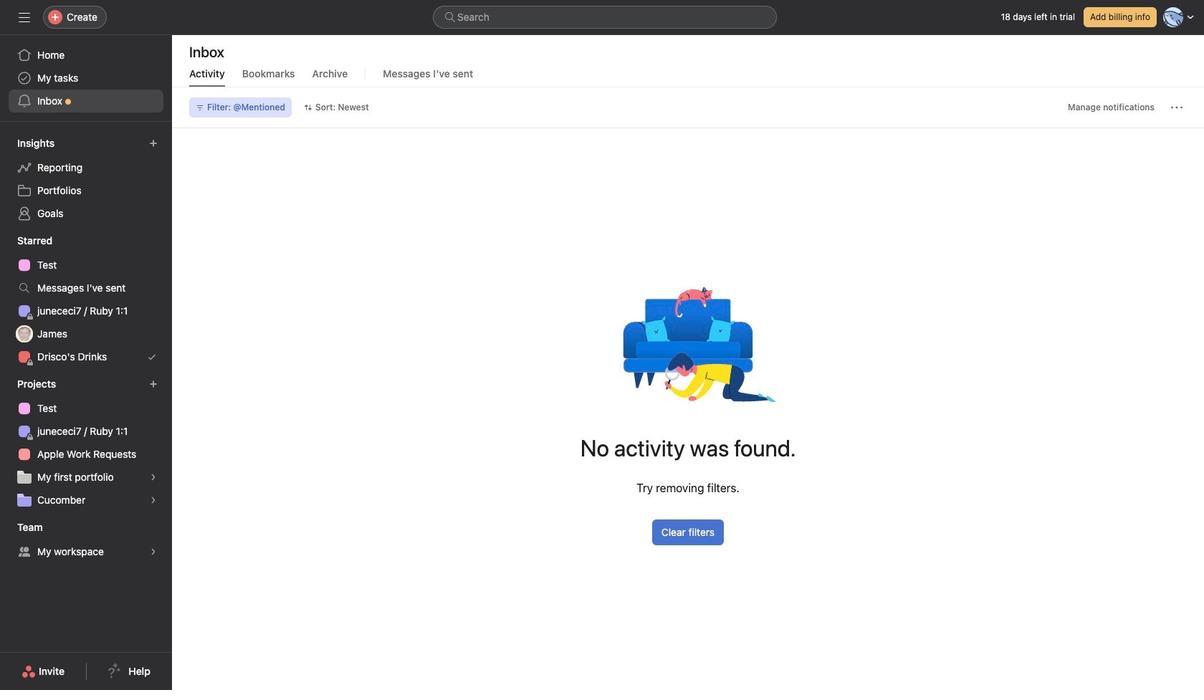 Task type: vqa. For each thing, say whether or not it's contained in the screenshot.
the Projects on the top of page
no



Task type: describe. For each thing, give the bounding box(es) containing it.
insights element
[[0, 130, 172, 228]]

see details, my workspace image
[[149, 548, 158, 556]]

projects element
[[0, 371, 172, 515]]

new insights image
[[149, 139, 158, 148]]

more actions image
[[1171, 102, 1183, 113]]

see details, my first portfolio image
[[149, 473, 158, 482]]

hide sidebar image
[[19, 11, 30, 23]]

sort: newest image
[[304, 103, 312, 112]]



Task type: locate. For each thing, give the bounding box(es) containing it.
global element
[[0, 35, 172, 121]]

see details, cucomber image
[[149, 496, 158, 505]]

list box
[[433, 6, 777, 29]]

teams element
[[0, 515, 172, 566]]

new project or portfolio image
[[149, 380, 158, 388]]

starred element
[[0, 228, 172, 371]]



